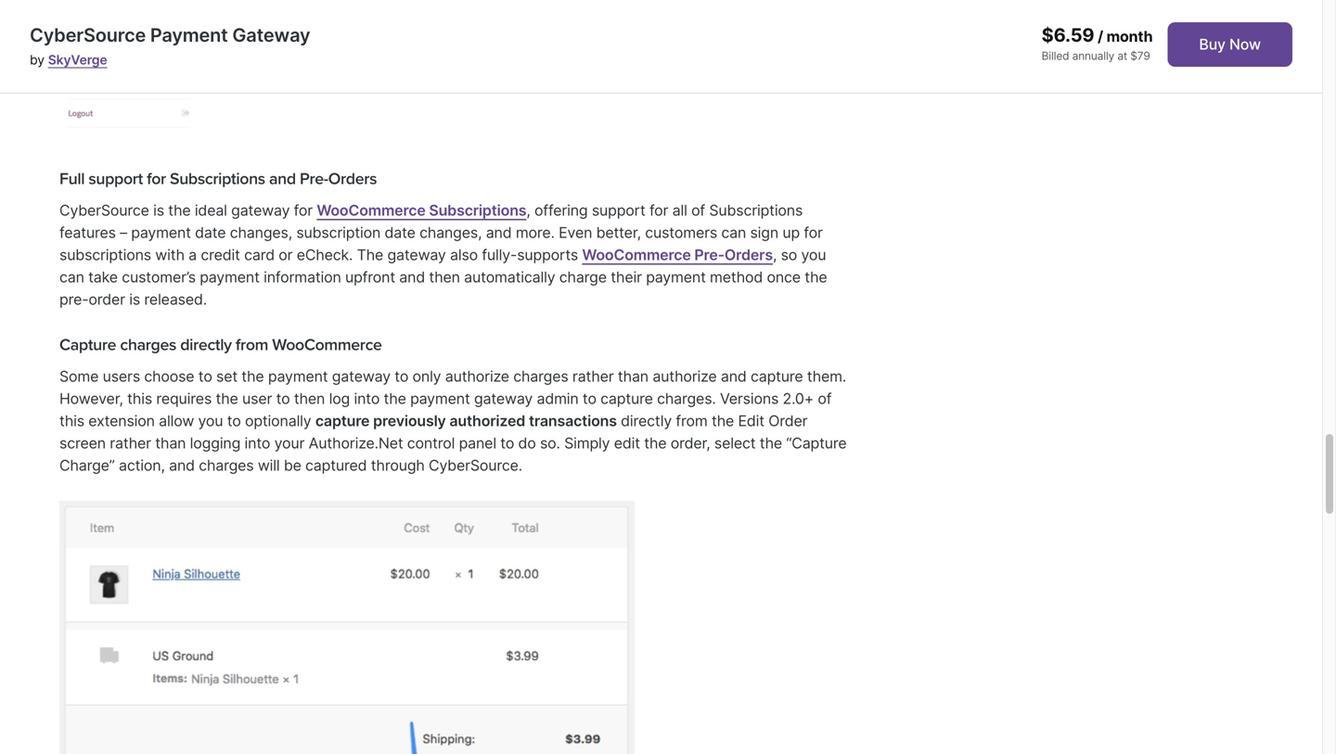 Task type: vqa. For each thing, say whether or not it's contained in the screenshot.
of
yes



Task type: locate. For each thing, give the bounding box(es) containing it.
of inside , offering support for all of subscriptions features – payment date changes, subscription date changes, and more. even better, customers can sign up for subscriptions with a credit card or echeck. the gateway also fully-supports
[[692, 202, 705, 220]]

0 horizontal spatial directly
[[180, 335, 232, 355]]

rather inside some users choose to set the payment gateway to only authorize charges rather than authorize and capture them. however, this requires the user to then log into the payment gateway admin to capture charges. versions 2.0+ of this extension allow you to optionally
[[573, 368, 614, 386]]

this
[[127, 390, 152, 408], [59, 412, 84, 430]]

0 vertical spatial woocommerce
[[317, 202, 426, 220]]

can inside , so you can take customer's payment information upfront and then automatically charge their payment method once the pre-order is released.
[[59, 268, 84, 286]]

from
[[236, 335, 268, 355], [676, 412, 708, 430]]

0 vertical spatial ,
[[527, 202, 531, 220]]

authorize
[[445, 368, 510, 386], [653, 368, 717, 386]]

and up cybersource is the ideal gateway for woocommerce subscriptions at the left top of page
[[269, 169, 296, 189]]

and up fully-
[[486, 224, 512, 242]]

gateway up authorized
[[474, 390, 533, 408]]

of right all
[[692, 202, 705, 220]]

pre- up method
[[695, 246, 725, 264]]

1 vertical spatial into
[[245, 435, 270, 453]]

supports
[[517, 246, 578, 264]]

you up the logging
[[198, 412, 223, 430]]

screen
[[59, 435, 106, 453]]

captured
[[305, 457, 367, 475]]

1 vertical spatial of
[[818, 390, 832, 408]]

for up subscription
[[294, 202, 313, 220]]

, inside , so you can take customer's payment information upfront and then automatically charge their payment method once the pre-order is released.
[[773, 246, 777, 264]]

woocommerce up their
[[582, 246, 691, 264]]

0 horizontal spatial can
[[59, 268, 84, 286]]

1 vertical spatial than
[[155, 435, 186, 453]]

, for so
[[773, 246, 777, 264]]

cybersource up features
[[59, 202, 149, 220]]

0 horizontal spatial rather
[[110, 435, 151, 453]]

support right full
[[89, 169, 143, 189]]

woocommerce
[[317, 202, 426, 220], [582, 246, 691, 264], [272, 335, 382, 355]]

payment up with at the left of page
[[131, 224, 191, 242]]

even
[[559, 224, 592, 242]]

allow
[[159, 412, 194, 430]]

all
[[673, 202, 688, 220]]

0 vertical spatial cybersource
[[30, 24, 146, 46]]

0 vertical spatial of
[[692, 202, 705, 220]]

versions
[[720, 390, 779, 408]]

charges down the logging
[[199, 457, 254, 475]]

1 horizontal spatial from
[[676, 412, 708, 430]]

1 horizontal spatial then
[[429, 268, 460, 286]]

2 horizontal spatial charges
[[514, 368, 569, 386]]

0 vertical spatial this
[[127, 390, 152, 408]]

released.
[[144, 291, 207, 309]]

orders up subscription
[[328, 169, 377, 189]]

so
[[781, 246, 797, 264]]

1 horizontal spatial support
[[592, 202, 646, 220]]

2 vertical spatial capture
[[315, 412, 370, 430]]

2 vertical spatial charges
[[199, 457, 254, 475]]

1 horizontal spatial pre-
[[695, 246, 725, 264]]

for up with at the left of page
[[147, 169, 166, 189]]

is
[[153, 202, 164, 220], [129, 291, 140, 309]]

also
[[450, 246, 478, 264]]

requires
[[156, 390, 212, 408]]

1 vertical spatial ,
[[773, 246, 777, 264]]

this up the screen
[[59, 412, 84, 430]]

panel
[[459, 435, 497, 453]]

0 vertical spatial into
[[354, 390, 380, 408]]

skyverge
[[48, 52, 107, 68]]

1 vertical spatial is
[[129, 291, 140, 309]]

, for offering
[[527, 202, 531, 220]]

than down the allow
[[155, 435, 186, 453]]

simply
[[564, 435, 610, 453]]

1 horizontal spatial changes,
[[420, 224, 482, 242]]

2 horizontal spatial capture
[[751, 368, 803, 386]]

orders
[[328, 169, 377, 189], [725, 246, 773, 264]]

0 horizontal spatial you
[[198, 412, 223, 430]]

and up versions
[[721, 368, 747, 386]]

is right order
[[129, 291, 140, 309]]

2 horizontal spatial subscriptions
[[709, 202, 803, 220]]

gateway down woocommerce subscriptions link at left top
[[388, 246, 446, 264]]

rather down extension
[[110, 435, 151, 453]]

0 horizontal spatial from
[[236, 335, 268, 355]]

capture up 2.0+
[[751, 368, 803, 386]]

cybersource for is
[[59, 202, 149, 220]]

charges.
[[657, 390, 716, 408]]

cybersource up "skyverge"
[[30, 24, 146, 46]]

woocommerce pre-orders link
[[582, 246, 773, 264]]

log
[[329, 390, 350, 408]]

the right once
[[805, 268, 828, 286]]

date
[[195, 224, 226, 242], [385, 224, 416, 242]]

authorize up charges.
[[653, 368, 717, 386]]

1 vertical spatial you
[[198, 412, 223, 430]]

1 horizontal spatial date
[[385, 224, 416, 242]]

1 horizontal spatial than
[[618, 368, 649, 386]]

into inside directly from the edit order screen rather than logging into your authorize.net control panel to do so. simply edit the order, select the "capture charge" action, and charges will be captured through cybersource.
[[245, 435, 270, 453]]

pre-
[[300, 169, 328, 189], [695, 246, 725, 264]]

changes,
[[230, 224, 292, 242], [420, 224, 482, 242]]

1 horizontal spatial can
[[722, 224, 746, 242]]

subscriptions up also
[[429, 202, 527, 220]]

customers
[[645, 224, 718, 242]]

0 horizontal spatial into
[[245, 435, 270, 453]]

the
[[168, 202, 191, 220], [805, 268, 828, 286], [242, 368, 264, 386], [216, 390, 238, 408], [384, 390, 406, 408], [712, 412, 734, 430], [644, 435, 667, 453], [760, 435, 782, 453]]

0 vertical spatial than
[[618, 368, 649, 386]]

, inside , offering support for all of subscriptions features – payment date changes, subscription date changes, and more. even better, customers can sign up for subscriptions with a credit card or echeck. the gateway also fully-supports
[[527, 202, 531, 220]]

than up edit at bottom left
[[618, 368, 649, 386]]

1 vertical spatial support
[[592, 202, 646, 220]]

from inside directly from the edit order screen rather than logging into your authorize.net control panel to do so. simply edit the order, select the "capture charge" action, and charges will be captured through cybersource.
[[676, 412, 708, 430]]

set
[[216, 368, 238, 386]]

payment
[[150, 24, 228, 46]]

1 horizontal spatial authorize
[[653, 368, 717, 386]]

charges up choose
[[120, 335, 176, 355]]

0 vertical spatial charges
[[120, 335, 176, 355]]

woocommerce subscriptions link
[[317, 202, 527, 220]]

1 horizontal spatial you
[[801, 246, 826, 264]]

1 authorize from the left
[[445, 368, 510, 386]]

and right upfront
[[399, 268, 425, 286]]

directly
[[180, 335, 232, 355], [621, 412, 672, 430]]

date down woocommerce subscriptions link at left top
[[385, 224, 416, 242]]

$6.59 / month billed annually at $79
[[1042, 24, 1153, 63]]

1 horizontal spatial capture
[[601, 390, 653, 408]]

1 horizontal spatial directly
[[621, 412, 672, 430]]

order
[[769, 412, 808, 430]]

the
[[357, 246, 383, 264]]

for
[[147, 169, 166, 189], [294, 202, 313, 220], [650, 202, 669, 220], [804, 224, 823, 242]]

charges inside some users choose to set the payment gateway to only authorize charges rather than authorize and capture them. however, this requires the user to then log into the payment gateway admin to capture charges. versions 2.0+ of this extension allow you to optionally
[[514, 368, 569, 386]]

rather up admin
[[573, 368, 614, 386]]

to up transactions
[[583, 390, 597, 408]]

, so you can take customer's payment information upfront and then automatically charge their payment method once the pre-order is released.
[[59, 246, 828, 309]]

can left sign
[[722, 224, 746, 242]]

1 horizontal spatial of
[[818, 390, 832, 408]]

cybersource inside cybersource payment gateway by skyverge
[[30, 24, 146, 46]]

0 horizontal spatial pre-
[[300, 169, 328, 189]]

0 horizontal spatial changes,
[[230, 224, 292, 242]]

, up more.
[[527, 202, 531, 220]]

gateway
[[232, 24, 310, 46]]

1 horizontal spatial charges
[[199, 457, 254, 475]]

then down also
[[429, 268, 460, 286]]

0 horizontal spatial ,
[[527, 202, 531, 220]]

to left only
[[395, 368, 409, 386]]

can inside , offering support for all of subscriptions features – payment date changes, subscription date changes, and more. even better, customers can sign up for subscriptions with a credit card or echeck. the gateway also fully-supports
[[722, 224, 746, 242]]

capture up edit at bottom left
[[601, 390, 653, 408]]

2.0+
[[783, 390, 814, 408]]

1 horizontal spatial ,
[[773, 246, 777, 264]]

can up pre-
[[59, 268, 84, 286]]

0 vertical spatial you
[[801, 246, 826, 264]]

1 vertical spatial from
[[676, 412, 708, 430]]

the down set
[[216, 390, 238, 408]]

1 vertical spatial directly
[[621, 412, 672, 430]]

0 vertical spatial then
[[429, 268, 460, 286]]

1 vertical spatial rather
[[110, 435, 151, 453]]

from up set
[[236, 335, 268, 355]]

the up select
[[712, 412, 734, 430]]

select
[[715, 435, 756, 453]]

$79
[[1131, 49, 1151, 63]]

is up with at the left of page
[[153, 202, 164, 220]]

of down them.
[[818, 390, 832, 408]]

changes, up also
[[420, 224, 482, 242]]

1 vertical spatial orders
[[725, 246, 773, 264]]

orders up method
[[725, 246, 773, 264]]

payment down the "credit"
[[200, 268, 260, 286]]

so.
[[540, 435, 560, 453]]

some
[[59, 368, 99, 386]]

rather
[[573, 368, 614, 386], [110, 435, 151, 453]]

date down ideal
[[195, 224, 226, 242]]

then inside , so you can take customer's payment information upfront and then automatically charge their payment method once the pre-order is released.
[[429, 268, 460, 286]]

the down order
[[760, 435, 782, 453]]

subscriptions up sign
[[709, 202, 803, 220]]

0 horizontal spatial of
[[692, 202, 705, 220]]

support inside , offering support for all of subscriptions features – payment date changes, subscription date changes, and more. even better, customers can sign up for subscriptions with a credit card or echeck. the gateway also fully-supports
[[592, 202, 646, 220]]

then left the log
[[294, 390, 325, 408]]

changes, up card
[[230, 224, 292, 242]]

0 vertical spatial directly
[[180, 335, 232, 355]]

woocommerce up the log
[[272, 335, 382, 355]]

you right so
[[801, 246, 826, 264]]

0 horizontal spatial date
[[195, 224, 226, 242]]

control
[[407, 435, 455, 453]]

support
[[89, 169, 143, 189], [592, 202, 646, 220]]

into
[[354, 390, 380, 408], [245, 435, 270, 453]]

transactions
[[529, 412, 617, 430]]

1 vertical spatial charges
[[514, 368, 569, 386]]

offering
[[535, 202, 588, 220]]

support up better, at the top of the page
[[592, 202, 646, 220]]

1 vertical spatial then
[[294, 390, 325, 408]]

buy now link
[[1168, 22, 1293, 67]]

is inside , so you can take customer's payment information upfront and then automatically charge their payment method once the pre-order is released.
[[129, 291, 140, 309]]

0 horizontal spatial this
[[59, 412, 84, 430]]

0 horizontal spatial support
[[89, 169, 143, 189]]

0 horizontal spatial authorize
[[445, 368, 510, 386]]

0 horizontal spatial orders
[[328, 169, 377, 189]]

the right edit at bottom left
[[644, 435, 667, 453]]

, left so
[[773, 246, 777, 264]]

into right the log
[[354, 390, 380, 408]]

rather inside directly from the edit order screen rather than logging into your authorize.net control panel to do so. simply edit the order, select the "capture charge" action, and charges will be captured through cybersource.
[[110, 435, 151, 453]]

with
[[155, 246, 185, 264]]

subscriptions up ideal
[[170, 169, 265, 189]]

user
[[242, 390, 272, 408]]

to left set
[[198, 368, 212, 386]]

1 horizontal spatial into
[[354, 390, 380, 408]]

however,
[[59, 390, 123, 408]]

0 horizontal spatial than
[[155, 435, 186, 453]]

,
[[527, 202, 531, 220], [773, 246, 777, 264]]

payment down only
[[410, 390, 470, 408]]

this up extension
[[127, 390, 152, 408]]

extension
[[88, 412, 155, 430]]

capture
[[751, 368, 803, 386], [601, 390, 653, 408], [315, 412, 370, 430]]

1 horizontal spatial is
[[153, 202, 164, 220]]

directly up set
[[180, 335, 232, 355]]

0 vertical spatial rather
[[573, 368, 614, 386]]

0 horizontal spatial then
[[294, 390, 325, 408]]

customer's
[[122, 268, 196, 286]]

only
[[413, 368, 441, 386]]

$6.59
[[1042, 24, 1095, 46]]

0 vertical spatial from
[[236, 335, 268, 355]]

0 vertical spatial can
[[722, 224, 746, 242]]

charges
[[120, 335, 176, 355], [514, 368, 569, 386], [199, 457, 254, 475]]

charges inside directly from the edit order screen rather than logging into your authorize.net control panel to do so. simply edit the order, select the "capture charge" action, and charges will be captured through cybersource.
[[199, 457, 254, 475]]

to left do
[[501, 435, 514, 453]]

1 horizontal spatial rather
[[573, 368, 614, 386]]

the inside , so you can take customer's payment information upfront and then automatically charge their payment method once the pre-order is released.
[[805, 268, 828, 286]]

0 vertical spatial is
[[153, 202, 164, 220]]

1 horizontal spatial orders
[[725, 246, 773, 264]]

0 horizontal spatial capture
[[315, 412, 370, 430]]

1 vertical spatial can
[[59, 268, 84, 286]]

charges up admin
[[514, 368, 569, 386]]

directly up edit at bottom left
[[621, 412, 672, 430]]

0 vertical spatial capture
[[751, 368, 803, 386]]

and
[[269, 169, 296, 189], [486, 224, 512, 242], [399, 268, 425, 286], [721, 368, 747, 386], [169, 457, 195, 475]]

woocommerce up subscription
[[317, 202, 426, 220]]

pre- up cybersource is the ideal gateway for woocommerce subscriptions at the left top of page
[[300, 169, 328, 189]]

from up order,
[[676, 412, 708, 430]]

0 horizontal spatial is
[[129, 291, 140, 309]]

1 horizontal spatial this
[[127, 390, 152, 408]]

subscriptions inside , offering support for all of subscriptions features – payment date changes, subscription date changes, and more. even better, customers can sign up for subscriptions with a credit card or echeck. the gateway also fully-supports
[[709, 202, 803, 220]]

into up the will
[[245, 435, 270, 453]]

1 vertical spatial cybersource
[[59, 202, 149, 220]]

and right action,
[[169, 457, 195, 475]]

for left all
[[650, 202, 669, 220]]

capture down the log
[[315, 412, 370, 430]]

sign
[[750, 224, 779, 242]]

charge"
[[59, 457, 115, 475]]

buy
[[1200, 35, 1226, 53]]

authorize up authorized
[[445, 368, 510, 386]]



Task type: describe. For each thing, give the bounding box(es) containing it.
be
[[284, 457, 301, 475]]

you inside , so you can take customer's payment information upfront and then automatically charge their payment method once the pre-order is released.
[[801, 246, 826, 264]]

buy now
[[1200, 35, 1261, 53]]

cybersource is the ideal gateway for woocommerce subscriptions
[[59, 202, 527, 220]]

capture previously authorized transactions
[[315, 412, 617, 430]]

capture
[[59, 335, 116, 355]]

0 vertical spatial pre-
[[300, 169, 328, 189]]

choose
[[144, 368, 194, 386]]

1 changes, from the left
[[230, 224, 292, 242]]

1 horizontal spatial subscriptions
[[429, 202, 527, 220]]

pre-
[[59, 291, 89, 309]]

gateway inside , offering support for all of subscriptions features – payment date changes, subscription date changes, and more. even better, customers can sign up for subscriptions with a credit card or echeck. the gateway also fully-supports
[[388, 246, 446, 264]]

0 horizontal spatial subscriptions
[[170, 169, 265, 189]]

1 vertical spatial pre-
[[695, 246, 725, 264]]

into inside some users choose to set the payment gateway to only authorize charges rather than authorize and capture them. however, this requires the user to then log into the payment gateway admin to capture charges. versions 2.0+ of this extension allow you to optionally
[[354, 390, 380, 408]]

, offering support for all of subscriptions features – payment date changes, subscription date changes, and more. even better, customers can sign up for subscriptions with a credit card or echeck. the gateway also fully-supports
[[59, 202, 823, 264]]

echeck.
[[297, 246, 353, 264]]

2 authorize from the left
[[653, 368, 717, 386]]

features
[[59, 224, 116, 242]]

credit
[[201, 246, 240, 264]]

information
[[264, 268, 341, 286]]

by
[[30, 52, 44, 68]]

order,
[[671, 435, 711, 453]]

edit
[[738, 412, 765, 430]]

edit
[[614, 435, 640, 453]]

payment down woocommerce pre-orders link
[[646, 268, 706, 286]]

capture charges directly from woocommerce
[[59, 335, 382, 355]]

the up previously
[[384, 390, 406, 408]]

subscription
[[296, 224, 381, 242]]

and inside , so you can take customer's payment information upfront and then automatically charge their payment method once the pre-order is released.
[[399, 268, 425, 286]]

gateway up the log
[[332, 368, 391, 386]]

skyverge link
[[48, 52, 107, 68]]

and inside , offering support for all of subscriptions features – payment date changes, subscription date changes, and more. even better, customers can sign up for subscriptions with a credit card or echeck. the gateway also fully-supports
[[486, 224, 512, 242]]

2 changes, from the left
[[420, 224, 482, 242]]

automatically
[[464, 268, 556, 286]]

at
[[1118, 49, 1128, 63]]

–
[[120, 224, 127, 242]]

to up optionally
[[276, 390, 290, 408]]

more.
[[516, 224, 555, 242]]

than inside directly from the edit order screen rather than logging into your authorize.net control panel to do so. simply edit the order, select the "capture charge" action, and charges will be captured through cybersource.
[[155, 435, 186, 453]]

the left ideal
[[168, 202, 191, 220]]

up
[[783, 224, 800, 242]]

payment up the user
[[268, 368, 328, 386]]

gateway up card
[[231, 202, 290, 220]]

month
[[1107, 27, 1153, 45]]

take
[[88, 268, 118, 286]]

once
[[767, 268, 801, 286]]

charge
[[560, 268, 607, 286]]

users
[[103, 368, 140, 386]]

some users choose to set the payment gateway to only authorize charges rather than authorize and capture them. however, this requires the user to then log into the payment gateway admin to capture charges. versions 2.0+ of this extension allow you to optionally
[[59, 368, 847, 430]]

admin
[[537, 390, 579, 408]]

1 vertical spatial woocommerce
[[582, 246, 691, 264]]

"capture
[[787, 435, 847, 453]]

cybersource for payment
[[30, 24, 146, 46]]

them.
[[807, 368, 847, 386]]

optionally
[[245, 412, 311, 430]]

/
[[1098, 27, 1104, 45]]

1 date from the left
[[195, 224, 226, 242]]

ideal
[[195, 202, 227, 220]]

you inside some users choose to set the payment gateway to only authorize charges rather than authorize and capture them. however, this requires the user to then log into the payment gateway admin to capture charges. versions 2.0+ of this extension allow you to optionally
[[198, 412, 223, 430]]

woocommerce pre-orders
[[582, 246, 773, 264]]

payment inside , offering support for all of subscriptions features – payment date changes, subscription date changes, and more. even better, customers can sign up for subscriptions with a credit card or echeck. the gateway also fully-supports
[[131, 224, 191, 242]]

and inside directly from the edit order screen rather than logging into your authorize.net control panel to do so. simply edit the order, select the "capture charge" action, and charges will be captured through cybersource.
[[169, 457, 195, 475]]

1 vertical spatial capture
[[601, 390, 653, 408]]

now
[[1230, 35, 1261, 53]]

authorized
[[450, 412, 526, 430]]

previously
[[373, 412, 446, 430]]

will
[[258, 457, 280, 475]]

or
[[279, 246, 293, 264]]

a
[[189, 246, 197, 264]]

0 vertical spatial support
[[89, 169, 143, 189]]

0 vertical spatial orders
[[328, 169, 377, 189]]

for right up
[[804, 224, 823, 242]]

do
[[518, 435, 536, 453]]

subscriptions
[[59, 246, 151, 264]]

then inside some users choose to set the payment gateway to only authorize charges rather than authorize and capture them. however, this requires the user to then log into the payment gateway admin to capture charges. versions 2.0+ of this extension allow you to optionally
[[294, 390, 325, 408]]

than inside some users choose to set the payment gateway to only authorize charges rather than authorize and capture them. however, this requires the user to then log into the payment gateway admin to capture charges. versions 2.0+ of this extension allow you to optionally
[[618, 368, 649, 386]]

of inside some users choose to set the payment gateway to only authorize charges rather than authorize and capture them. however, this requires the user to then log into the payment gateway admin to capture charges. versions 2.0+ of this extension allow you to optionally
[[818, 390, 832, 408]]

full
[[59, 169, 85, 189]]

order
[[89, 291, 125, 309]]

to inside directly from the edit order screen rather than logging into your authorize.net control panel to do so. simply edit the order, select the "capture charge" action, and charges will be captured through cybersource.
[[501, 435, 514, 453]]

your
[[274, 435, 305, 453]]

directly inside directly from the edit order screen rather than logging into your authorize.net control panel to do so. simply edit the order, select the "capture charge" action, and charges will be captured through cybersource.
[[621, 412, 672, 430]]

and inside some users choose to set the payment gateway to only authorize charges rather than authorize and capture them. however, this requires the user to then log into the payment gateway admin to capture charges. versions 2.0+ of this extension allow you to optionally
[[721, 368, 747, 386]]

method
[[710, 268, 763, 286]]

the up the user
[[242, 368, 264, 386]]

2 vertical spatial woocommerce
[[272, 335, 382, 355]]

fully-
[[482, 246, 517, 264]]

card
[[244, 246, 275, 264]]

authorize.net
[[309, 435, 403, 453]]

cybersource.
[[429, 457, 523, 475]]

1 vertical spatial this
[[59, 412, 84, 430]]

logging
[[190, 435, 241, 453]]

action,
[[119, 457, 165, 475]]

upfront
[[345, 268, 395, 286]]

cybersource payment gateway by skyverge
[[30, 24, 310, 68]]

annually
[[1073, 49, 1115, 63]]

0 horizontal spatial charges
[[120, 335, 176, 355]]

to up the logging
[[227, 412, 241, 430]]

full support for subscriptions and pre-orders
[[59, 169, 377, 189]]

through
[[371, 457, 425, 475]]

billed
[[1042, 49, 1070, 63]]

2 date from the left
[[385, 224, 416, 242]]

directly from the edit order screen rather than logging into your authorize.net control panel to do so. simply edit the order, select the "capture charge" action, and charges will be captured through cybersource.
[[59, 412, 847, 475]]

their
[[611, 268, 642, 286]]



